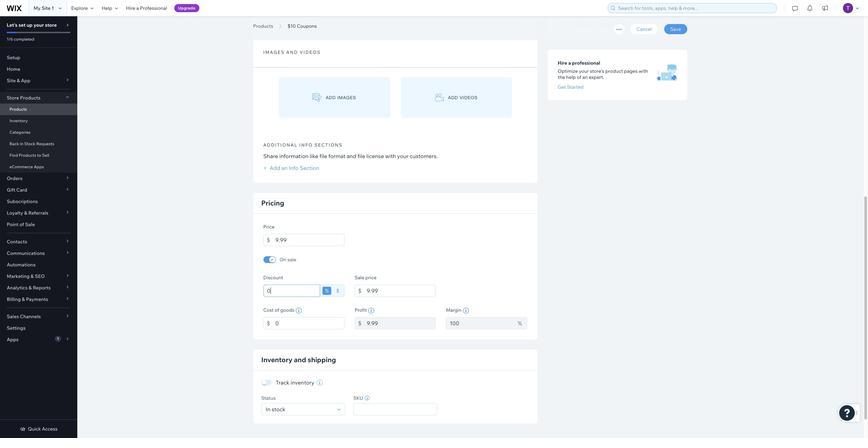Task type: vqa. For each thing, say whether or not it's contained in the screenshot.
of to the middle
yes



Task type: locate. For each thing, give the bounding box(es) containing it.
1 down settings link
[[57, 337, 59, 342]]

add right videos icon
[[448, 95, 458, 100]]

1 right my in the left top of the page
[[52, 5, 54, 11]]

card
[[16, 187, 27, 193]]

add
[[326, 95, 336, 100], [448, 95, 458, 100]]

0 horizontal spatial 1
[[52, 5, 54, 11]]

apps down find products to sell link
[[34, 164, 44, 170]]

inventory for inventory
[[9, 118, 28, 123]]

site right my in the left top of the page
[[42, 5, 50, 11]]

expert.
[[589, 74, 604, 80]]

1 add from the left
[[326, 95, 336, 100]]

videos
[[460, 95, 478, 100]]

coupons
[[277, 15, 330, 30], [297, 23, 317, 29]]

sale
[[287, 257, 296, 263]]

& right billing
[[22, 297, 25, 303]]

& left reports
[[29, 285, 32, 291]]

of inside 'optimize your store's product pages with the help of an expert.'
[[577, 74, 581, 80]]

0 horizontal spatial info tooltip image
[[368, 308, 374, 314]]

& left the seo
[[31, 274, 34, 280]]

apps down settings
[[7, 337, 19, 343]]

cancel
[[637, 26, 652, 32]]

& inside analytics & reports popup button
[[29, 285, 32, 291]]

0 horizontal spatial products link
[[0, 104, 77, 115]]

1 horizontal spatial apps
[[34, 164, 44, 170]]

a
[[136, 5, 139, 11], [568, 60, 571, 66]]

1 vertical spatial sale
[[355, 275, 364, 281]]

apps inside ecommerce apps "link"
[[34, 164, 44, 170]]

1 vertical spatial products link
[[0, 104, 77, 115]]

1 horizontal spatial an
[[582, 74, 588, 80]]

images and videos
[[263, 50, 321, 55]]

None text field
[[275, 234, 345, 247], [263, 285, 320, 297], [275, 318, 345, 330], [367, 318, 436, 330], [446, 318, 514, 330], [275, 234, 345, 247], [263, 285, 320, 297], [275, 318, 345, 330], [367, 318, 436, 330], [446, 318, 514, 330]]

cost of goods
[[263, 308, 294, 314]]

additional info sections
[[263, 142, 343, 148]]

1/6 completed
[[7, 37, 34, 42]]

analytics & reports button
[[0, 282, 77, 294]]

and left "videos"
[[286, 50, 298, 55]]

goods
[[280, 308, 294, 314]]

file right like
[[320, 153, 327, 160]]

sale inside sidebar element
[[25, 222, 35, 228]]

shipping
[[308, 356, 336, 365]]

2 vertical spatial and
[[294, 356, 306, 365]]

0 horizontal spatial an
[[281, 165, 288, 172]]

1 horizontal spatial with
[[639, 68, 648, 74]]

an left 'expert.'
[[582, 74, 588, 80]]

share information like file format and file license with your customers.
[[263, 153, 438, 160]]

2 file from the left
[[357, 153, 365, 160]]

1 horizontal spatial inventory
[[261, 356, 292, 365]]

0 horizontal spatial site
[[7, 78, 16, 84]]

of for cost of goods
[[275, 308, 279, 314]]

cancel button
[[631, 24, 658, 34]]

1 horizontal spatial add
[[448, 95, 458, 100]]

& inside billing & payments popup button
[[22, 297, 25, 303]]

0 horizontal spatial of
[[19, 222, 24, 228]]

1 vertical spatial a
[[568, 60, 571, 66]]

1 vertical spatial hire
[[558, 60, 567, 66]]

0 vertical spatial sale
[[25, 222, 35, 228]]

add an info section link
[[263, 165, 319, 172]]

1 vertical spatial apps
[[7, 337, 19, 343]]

with
[[639, 68, 648, 74], [385, 153, 396, 160]]

1 horizontal spatial %
[[518, 321, 522, 327]]

help
[[566, 74, 576, 80]]

of right cost
[[275, 308, 279, 314]]

file
[[320, 153, 327, 160], [357, 153, 365, 160]]

2 vertical spatial your
[[397, 153, 409, 160]]

$10 up images
[[253, 15, 275, 30]]

info tooltip image for profit
[[368, 308, 374, 314]]

0 horizontal spatial with
[[385, 153, 396, 160]]

margin
[[446, 308, 462, 314]]

0 vertical spatial site
[[42, 5, 50, 11]]

products down store
[[9, 107, 27, 112]]

gallery image
[[313, 93, 322, 102]]

$10 up images and videos at the left top of the page
[[288, 23, 296, 29]]

site inside 'dropdown button'
[[7, 78, 16, 84]]

0 horizontal spatial a
[[136, 5, 139, 11]]

0 horizontal spatial add
[[326, 95, 336, 100]]

product
[[605, 68, 623, 74]]

inventory
[[9, 118, 28, 123], [261, 356, 292, 365]]

0 horizontal spatial inventory
[[9, 118, 28, 123]]

0 vertical spatial %
[[325, 288, 329, 294]]

$10 coupons
[[253, 15, 330, 30], [288, 23, 317, 29]]

products up images
[[253, 23, 273, 29]]

inventory inside $10 coupons form
[[261, 356, 292, 365]]

1 vertical spatial of
[[19, 222, 24, 228]]

1 horizontal spatial hire
[[558, 60, 567, 66]]

back
[[9, 141, 19, 147]]

and
[[286, 50, 298, 55], [347, 153, 356, 160], [294, 356, 306, 365]]

a for professional
[[136, 5, 139, 11]]

setup
[[7, 55, 20, 61]]

videos icon image
[[435, 93, 444, 102]]

explore
[[71, 5, 88, 11]]

1 vertical spatial site
[[7, 78, 16, 84]]

your left customers. at the top of page
[[397, 153, 409, 160]]

0 horizontal spatial %
[[325, 288, 329, 294]]

0 horizontal spatial apps
[[7, 337, 19, 343]]

store
[[7, 95, 19, 101]]

hire for hire a professional
[[558, 60, 567, 66]]

2 horizontal spatial of
[[577, 74, 581, 80]]

1 horizontal spatial info tooltip image
[[463, 308, 469, 314]]

hire a professional link
[[122, 0, 171, 16]]

1 horizontal spatial sale
[[355, 275, 364, 281]]

0 vertical spatial products link
[[250, 23, 277, 30]]

1
[[52, 5, 54, 11], [57, 337, 59, 342]]

1 horizontal spatial your
[[397, 153, 409, 160]]

0 vertical spatial and
[[286, 50, 298, 55]]

get started
[[558, 84, 584, 90]]

hire inside $10 coupons form
[[558, 60, 567, 66]]

info tooltip image right margin
[[463, 308, 469, 314]]

1 vertical spatial your
[[579, 68, 589, 74]]

products link down store products
[[0, 104, 77, 115]]

0 horizontal spatial your
[[34, 22, 44, 28]]

info
[[299, 142, 313, 148]]

requests
[[36, 141, 54, 147]]

add right gallery icon
[[326, 95, 336, 100]]

of
[[577, 74, 581, 80], [19, 222, 24, 228], [275, 308, 279, 314]]

site down home
[[7, 78, 16, 84]]

with right the pages
[[639, 68, 648, 74]]

hire up optimize
[[558, 60, 567, 66]]

0 horizontal spatial file
[[320, 153, 327, 160]]

your down professional
[[579, 68, 589, 74]]

0 vertical spatial apps
[[34, 164, 44, 170]]

pages
[[624, 68, 638, 74]]

0 vertical spatial of
[[577, 74, 581, 80]]

my
[[34, 5, 41, 11]]

sale
[[25, 222, 35, 228], [355, 275, 364, 281]]

started
[[567, 84, 584, 90]]

info tooltip image
[[368, 308, 374, 314], [463, 308, 469, 314]]

&
[[17, 78, 20, 84], [24, 210, 27, 216], [31, 274, 34, 280], [29, 285, 32, 291], [22, 297, 25, 303]]

1 vertical spatial and
[[347, 153, 356, 160]]

products link up images
[[250, 23, 277, 30]]

& inside site & app 'dropdown button'
[[17, 78, 20, 84]]

$10
[[253, 15, 275, 30], [288, 23, 296, 29]]

0 horizontal spatial hire
[[126, 5, 135, 11]]

0 vertical spatial hire
[[126, 5, 135, 11]]

stock
[[24, 141, 35, 147]]

quick access
[[28, 427, 58, 433]]

sale inside $10 coupons form
[[355, 275, 364, 281]]

a for professional
[[568, 60, 571, 66]]

1 vertical spatial with
[[385, 153, 396, 160]]

find products to sell
[[9, 153, 49, 158]]

0 vertical spatial your
[[34, 22, 44, 28]]

1 info tooltip image from the left
[[368, 308, 374, 314]]

cost
[[263, 308, 274, 314]]

of inside sidebar element
[[19, 222, 24, 228]]

sales
[[7, 314, 19, 320]]

1 horizontal spatial of
[[275, 308, 279, 314]]

a up optimize
[[568, 60, 571, 66]]

& inside loyalty & referrals popup button
[[24, 210, 27, 216]]

0 vertical spatial an
[[582, 74, 588, 80]]

0 vertical spatial with
[[639, 68, 648, 74]]

2 info tooltip image from the left
[[463, 308, 469, 314]]

inventory inside sidebar element
[[9, 118, 28, 123]]

and right format
[[347, 153, 356, 160]]

inventory up 'categories'
[[9, 118, 28, 123]]

products link
[[250, 23, 277, 30], [0, 104, 77, 115]]

your right 'up'
[[34, 22, 44, 28]]

payments
[[26, 297, 48, 303]]

status
[[261, 396, 276, 402]]

of right 'point'
[[19, 222, 24, 228]]

inventory up track
[[261, 356, 292, 365]]

1 vertical spatial inventory
[[261, 356, 292, 365]]

2 add from the left
[[448, 95, 458, 100]]

hire a professional
[[126, 5, 167, 11]]

let's set up your store
[[7, 22, 57, 28]]

2 horizontal spatial your
[[579, 68, 589, 74]]

additional
[[263, 142, 298, 148]]

a left the professional at top left
[[136, 5, 139, 11]]

& left app
[[17, 78, 20, 84]]

images
[[263, 50, 285, 55]]

None field
[[264, 404, 335, 416], [356, 404, 435, 416], [264, 404, 335, 416], [356, 404, 435, 416]]

with right the license at the top
[[385, 153, 396, 160]]

and for shipping
[[294, 356, 306, 365]]

$10 coupons up images and videos at the left top of the page
[[253, 15, 330, 30]]

1 vertical spatial an
[[281, 165, 288, 172]]

1 horizontal spatial a
[[568, 60, 571, 66]]

store products button
[[0, 92, 77, 104]]

add for add videos
[[448, 95, 458, 100]]

marketing
[[7, 274, 30, 280]]

Start typing a brand name field
[[560, 18, 675, 29]]

a inside $10 coupons form
[[568, 60, 571, 66]]

save button
[[664, 24, 687, 34]]

sale price
[[355, 275, 377, 281]]

loyalty
[[7, 210, 23, 216]]

1 vertical spatial 1
[[57, 337, 59, 342]]

your inside 'optimize your store's product pages with the help of an expert.'
[[579, 68, 589, 74]]

1 horizontal spatial products link
[[250, 23, 277, 30]]

back in stock requests link
[[0, 138, 77, 150]]

1 horizontal spatial 1
[[57, 337, 59, 342]]

subscriptions link
[[0, 196, 77, 208]]

orders button
[[0, 173, 77, 184]]

& right loyalty
[[24, 210, 27, 216]]

and left shipping
[[294, 356, 306, 365]]

sale down loyalty & referrals
[[25, 222, 35, 228]]

1 inside sidebar element
[[57, 337, 59, 342]]

like
[[310, 153, 318, 160]]

& inside marketing & seo dropdown button
[[31, 274, 34, 280]]

access
[[42, 427, 58, 433]]

0 vertical spatial inventory
[[9, 118, 28, 123]]

save
[[670, 26, 681, 32]]

1 horizontal spatial file
[[357, 153, 365, 160]]

price
[[263, 224, 275, 230]]

info tooltip image right profit
[[368, 308, 374, 314]]

0 vertical spatial a
[[136, 5, 139, 11]]

file left the license at the top
[[357, 153, 365, 160]]

of right help
[[577, 74, 581, 80]]

add for add images
[[326, 95, 336, 100]]

%
[[325, 288, 329, 294], [518, 321, 522, 327]]

your
[[34, 22, 44, 28], [579, 68, 589, 74], [397, 153, 409, 160]]

2 vertical spatial of
[[275, 308, 279, 314]]

products right store
[[20, 95, 40, 101]]

0 horizontal spatial sale
[[25, 222, 35, 228]]

an inside 'optimize your store's product pages with the help of an expert.'
[[582, 74, 588, 80]]

sale left price
[[355, 275, 364, 281]]

1 file from the left
[[320, 153, 327, 160]]

your inside sidebar element
[[34, 22, 44, 28]]

hire right help button at the left top
[[126, 5, 135, 11]]

an left info
[[281, 165, 288, 172]]



Task type: describe. For each thing, give the bounding box(es) containing it.
automations link
[[0, 259, 77, 271]]

$10 coupons up "videos"
[[288, 23, 317, 29]]

home
[[7, 66, 20, 72]]

1 vertical spatial %
[[518, 321, 522, 327]]

help button
[[98, 0, 122, 16]]

marketing & seo
[[7, 274, 45, 280]]

info tooltip image
[[296, 308, 302, 314]]

sales channels button
[[0, 311, 77, 323]]

products inside dropdown button
[[20, 95, 40, 101]]

add videos
[[448, 95, 478, 100]]

add an info section
[[268, 165, 319, 172]]

ecommerce apps
[[9, 164, 44, 170]]

0 horizontal spatial $10
[[253, 15, 275, 30]]

$10 coupons form
[[77, 0, 868, 439]]

1 horizontal spatial $10
[[288, 23, 296, 29]]

help
[[102, 5, 112, 11]]

professional
[[140, 5, 167, 11]]

quick access button
[[20, 427, 58, 433]]

home link
[[0, 63, 77, 75]]

seo
[[35, 274, 45, 280]]

billing & payments button
[[0, 294, 77, 306]]

settings
[[7, 326, 26, 332]]

app
[[21, 78, 30, 84]]

information
[[279, 153, 309, 160]]

section
[[300, 165, 319, 172]]

profit
[[355, 308, 367, 314]]

point of sale
[[7, 222, 35, 228]]

reports
[[33, 285, 51, 291]]

sidebar element
[[0, 16, 77, 439]]

loyalty & referrals
[[7, 210, 48, 216]]

& for site
[[17, 78, 20, 84]]

get
[[558, 84, 566, 90]]

let's
[[7, 22, 17, 28]]

upgrade button
[[174, 4, 199, 12]]

gift card button
[[0, 184, 77, 196]]

automations
[[7, 262, 36, 268]]

$ text field
[[367, 285, 436, 297]]

& for marketing
[[31, 274, 34, 280]]

inventory
[[291, 380, 314, 387]]

& for analytics
[[29, 285, 32, 291]]

products inside $10 coupons form
[[253, 23, 273, 29]]

communications
[[7, 251, 45, 257]]

ecommerce
[[9, 164, 33, 170]]

& for billing
[[22, 297, 25, 303]]

0 vertical spatial 1
[[52, 5, 54, 11]]

setup link
[[0, 52, 77, 63]]

sell
[[42, 153, 49, 158]]

track
[[276, 380, 289, 387]]

sections
[[315, 142, 343, 148]]

& for loyalty
[[24, 210, 27, 216]]

set
[[19, 22, 26, 28]]

hire a professional
[[558, 60, 600, 66]]

back in stock requests
[[9, 141, 54, 147]]

contacts button
[[0, 236, 77, 248]]

site & app
[[7, 78, 30, 84]]

loyalty & referrals button
[[0, 208, 77, 219]]

and for videos
[[286, 50, 298, 55]]

products link inside $10 coupons form
[[250, 23, 277, 30]]

find
[[9, 153, 18, 158]]

professional
[[572, 60, 600, 66]]

categories
[[9, 130, 31, 135]]

quick
[[28, 427, 41, 433]]

with inside 'optimize your store's product pages with the help of an expert.'
[[639, 68, 648, 74]]

find products to sell link
[[0, 150, 77, 161]]

sales channels
[[7, 314, 41, 320]]

referrals
[[28, 210, 48, 216]]

add
[[270, 165, 280, 172]]

products up ecommerce apps
[[19, 153, 36, 158]]

marketing & seo button
[[0, 271, 77, 282]]

1/6
[[7, 37, 13, 42]]

billing
[[7, 297, 21, 303]]

1 horizontal spatial site
[[42, 5, 50, 11]]

of for point of sale
[[19, 222, 24, 228]]

site & app button
[[0, 75, 77, 86]]

price
[[365, 275, 377, 281]]

store
[[45, 22, 57, 28]]

optimize your store's product pages with the help of an expert.
[[558, 68, 648, 80]]

add images
[[326, 95, 356, 100]]

my site 1
[[34, 5, 54, 11]]

up
[[27, 22, 33, 28]]

to
[[37, 153, 41, 158]]

point
[[7, 222, 18, 228]]

upgrade
[[178, 5, 195, 11]]

billing & payments
[[7, 297, 48, 303]]

info tooltip image for margin
[[463, 308, 469, 314]]

license
[[366, 153, 384, 160]]

categories link
[[0, 127, 77, 138]]

subscriptions
[[7, 199, 38, 205]]

videos
[[300, 50, 321, 55]]

Search for tools, apps, help & more... field
[[616, 3, 775, 13]]

inventory link
[[0, 115, 77, 127]]

store products
[[7, 95, 40, 101]]

pricing
[[261, 199, 284, 208]]

sku
[[353, 396, 363, 402]]

analytics & reports
[[7, 285, 51, 291]]

hire for hire a professional
[[126, 5, 135, 11]]

gift
[[7, 187, 15, 193]]

completed
[[14, 37, 34, 42]]

track inventory
[[276, 380, 314, 387]]

contacts
[[7, 239, 27, 245]]

inventory for inventory and shipping
[[261, 356, 292, 365]]

orders
[[7, 176, 22, 182]]

on
[[280, 257, 286, 263]]



